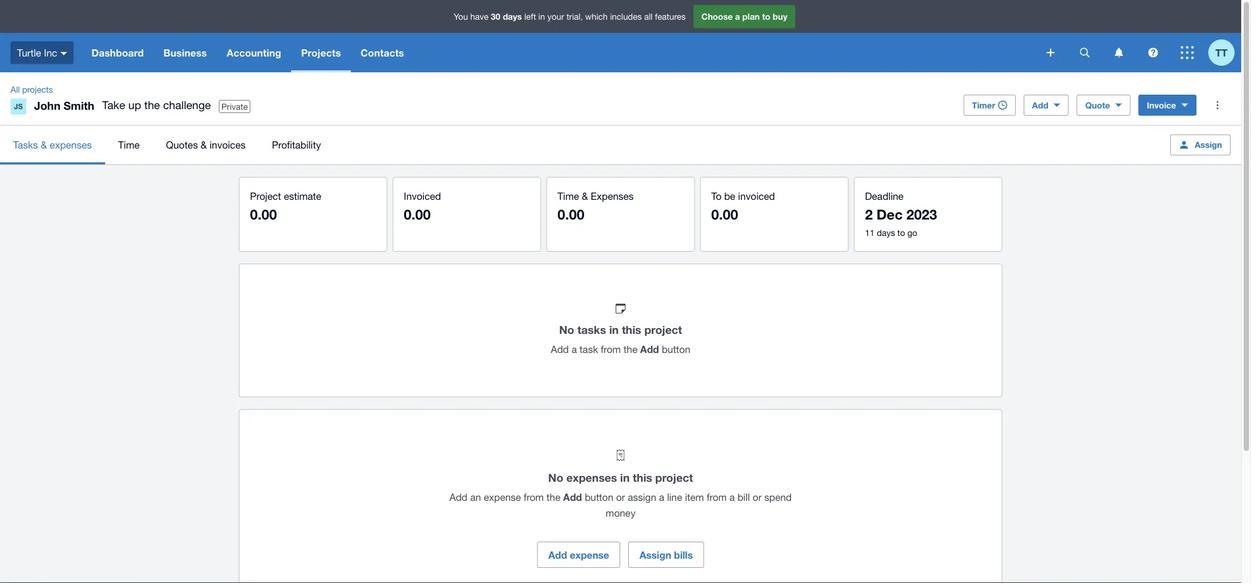 Task type: describe. For each thing, give the bounding box(es) containing it.
have
[[471, 11, 489, 22]]

a left plan
[[736, 11, 741, 22]]

business button
[[154, 33, 217, 72]]

choose
[[702, 11, 733, 22]]

in for expenses
[[621, 471, 630, 484]]

tasks & expenses
[[13, 139, 92, 151]]

expenses
[[591, 190, 634, 202]]

add expense
[[549, 549, 610, 561]]

11
[[866, 227, 875, 238]]

you
[[454, 11, 468, 22]]

add for add a task from the add button
[[551, 344, 569, 355]]

0.00 inside invoiced 0.00
[[404, 206, 431, 223]]

tt
[[1216, 47, 1228, 59]]

projects button
[[291, 33, 351, 72]]

add for add
[[1033, 100, 1049, 110]]

you have 30 days left in your trial, which includes all features
[[454, 11, 686, 22]]

a left line
[[659, 491, 665, 503]]

0 horizontal spatial days
[[503, 11, 522, 22]]

navigation containing dashboard
[[82, 33, 1038, 72]]

dashboard link
[[82, 33, 154, 72]]

tasks
[[578, 323, 607, 336]]

to be invoiced 0.00
[[712, 190, 775, 223]]

private
[[222, 101, 248, 111]]

quotes & invoices link
[[153, 126, 259, 164]]

all projects link
[[5, 83, 58, 96]]

js
[[14, 102, 23, 111]]

which
[[586, 11, 608, 22]]

invoice button
[[1139, 95, 1197, 116]]

quote button
[[1077, 95, 1131, 116]]

project estimate 0.00
[[250, 190, 322, 223]]

take up the challenge
[[102, 99, 211, 111]]

turtle
[[17, 47, 41, 58]]

svg image up invoice at right
[[1149, 48, 1159, 58]]

includes
[[610, 11, 642, 22]]

all
[[11, 84, 20, 94]]

0 horizontal spatial in
[[539, 11, 545, 22]]

assign button
[[1171, 134, 1231, 155]]

contacts button
[[351, 33, 414, 72]]

no tasks in this project
[[560, 323, 682, 336]]

button for no expenses in this project
[[585, 491, 614, 503]]

0.00 inside to be invoiced 0.00
[[712, 206, 739, 223]]

up
[[128, 99, 141, 111]]

days inside deadline 2 dec 2023 11 days to go
[[877, 227, 896, 238]]

0.00 inside project estimate 0.00
[[250, 206, 277, 223]]

no for no expenses in this project
[[549, 471, 564, 484]]

svg image up 'add' popup button
[[1047, 49, 1055, 57]]

quotes
[[166, 139, 198, 151]]

features
[[655, 11, 686, 22]]

time & expenses 0.00
[[558, 190, 634, 223]]

left
[[525, 11, 536, 22]]

the for no expenses in this project
[[547, 491, 561, 503]]

dec
[[877, 206, 903, 223]]

invoiced
[[404, 190, 441, 202]]

buy
[[773, 11, 788, 22]]

business
[[164, 47, 207, 59]]

to inside deadline 2 dec 2023 11 days to go
[[898, 227, 906, 238]]

in for tasks
[[610, 323, 619, 336]]

from for tasks
[[601, 344, 621, 355]]

john
[[34, 99, 60, 112]]

more options image
[[1205, 92, 1231, 118]]

1 or from the left
[[617, 491, 625, 503]]

30
[[491, 11, 501, 22]]

projects
[[22, 84, 53, 94]]

invoice
[[1148, 100, 1177, 110]]

timer button
[[964, 95, 1016, 116]]

2023
[[907, 206, 938, 223]]

add expense button
[[537, 542, 621, 568]]

no expenses in this project
[[549, 471, 693, 484]]

profitability
[[272, 139, 321, 151]]

svg image
[[61, 52, 67, 55]]

all
[[645, 11, 653, 22]]

the for no tasks in this project
[[624, 344, 638, 355]]

your
[[548, 11, 565, 22]]

this for expenses
[[633, 471, 653, 484]]

spend
[[765, 491, 792, 503]]

time link
[[105, 126, 153, 164]]

banner containing dashboard
[[0, 0, 1242, 72]]

line
[[667, 491, 683, 503]]

svg image up quote popup button
[[1115, 48, 1124, 58]]

0 horizontal spatial to
[[763, 11, 771, 22]]

& for tasks & expenses
[[41, 139, 47, 151]]

timer
[[973, 100, 996, 110]]

add for add an expense from the add button or assign a line item from a bill or spend money
[[450, 491, 468, 503]]

assign for assign
[[1195, 140, 1223, 150]]



Task type: vqa. For each thing, say whether or not it's contained in the screenshot.
GB1- to the middle
no



Task type: locate. For each thing, give the bounding box(es) containing it.
days
[[503, 11, 522, 22], [877, 227, 896, 238]]

3 0.00 from the left
[[558, 206, 585, 223]]

in up add a task from the add button
[[610, 323, 619, 336]]

expense
[[484, 491, 521, 503], [570, 549, 610, 561]]

add for add expense
[[549, 549, 567, 561]]

project for no tasks in this project
[[645, 323, 682, 336]]

expense down "money"
[[570, 549, 610, 561]]

invoices
[[210, 139, 246, 151]]

in right left at the top
[[539, 11, 545, 22]]

assign
[[1195, 140, 1223, 150], [640, 549, 672, 561]]

accounting
[[227, 47, 282, 59]]

time for time
[[118, 139, 140, 151]]

1 vertical spatial to
[[898, 227, 906, 238]]

1 vertical spatial no
[[549, 471, 564, 484]]

2 horizontal spatial the
[[624, 344, 638, 355]]

0 vertical spatial the
[[144, 99, 160, 111]]

accounting button
[[217, 33, 291, 72]]

projects
[[301, 47, 341, 59]]

a left "task"
[[572, 344, 577, 355]]

go
[[908, 227, 918, 238]]

1 horizontal spatial expenses
[[567, 471, 617, 484]]

add inside popup button
[[1033, 100, 1049, 110]]

1 horizontal spatial in
[[610, 323, 619, 336]]

0 horizontal spatial expense
[[484, 491, 521, 503]]

add inside add a task from the add button
[[551, 344, 569, 355]]

the up add expense at left bottom
[[547, 491, 561, 503]]

to
[[763, 11, 771, 22], [898, 227, 906, 238]]

1 vertical spatial days
[[877, 227, 896, 238]]

days right 30
[[503, 11, 522, 22]]

assign for assign bills
[[640, 549, 672, 561]]

assign left bills
[[640, 549, 672, 561]]

2 horizontal spatial in
[[621, 471, 630, 484]]

assign inside button
[[1195, 140, 1223, 150]]

add an expense from the add button or assign a line item from a bill or spend money
[[450, 491, 792, 518]]

estimate
[[284, 190, 322, 202]]

expense inside the add an expense from the add button or assign a line item from a bill or spend money
[[484, 491, 521, 503]]

expenses up the add an expense from the add button or assign a line item from a bill or spend money
[[567, 471, 617, 484]]

1 vertical spatial this
[[633, 471, 653, 484]]

1 horizontal spatial &
[[201, 139, 207, 151]]

0 vertical spatial time
[[118, 139, 140, 151]]

1 horizontal spatial to
[[898, 227, 906, 238]]

0 horizontal spatial &
[[41, 139, 47, 151]]

dashboard
[[91, 47, 144, 59]]

bill
[[738, 491, 750, 503]]

or up "money"
[[617, 491, 625, 503]]

task
[[580, 344, 598, 355]]

button inside the add an expense from the add button or assign a line item from a bill or spend money
[[585, 491, 614, 503]]

deadline 2 dec 2023 11 days to go
[[866, 190, 938, 238]]

tasks & expenses link
[[0, 126, 105, 164]]

turtle inc
[[17, 47, 57, 58]]

time for time & expenses 0.00
[[558, 190, 579, 202]]

0 vertical spatial days
[[503, 11, 522, 22]]

0 horizontal spatial the
[[144, 99, 160, 111]]

svg image up quote
[[1081, 48, 1090, 58]]

0 horizontal spatial button
[[585, 491, 614, 503]]

expenses down john smith
[[50, 139, 92, 151]]

all projects
[[11, 84, 53, 94]]

a inside add a task from the add button
[[572, 344, 577, 355]]

money
[[606, 507, 636, 518]]

svg image left tt
[[1182, 46, 1195, 59]]

0 vertical spatial no
[[560, 323, 575, 336]]

0 horizontal spatial assign
[[640, 549, 672, 561]]

turtle inc button
[[0, 33, 82, 72]]

2 or from the left
[[753, 491, 762, 503]]

svg image
[[1182, 46, 1195, 59], [1081, 48, 1090, 58], [1115, 48, 1124, 58], [1149, 48, 1159, 58], [1047, 49, 1055, 57]]

time inside time & expenses 0.00
[[558, 190, 579, 202]]

0 vertical spatial expense
[[484, 491, 521, 503]]

the down no tasks in this project at the bottom of page
[[624, 344, 638, 355]]

in
[[539, 11, 545, 22], [610, 323, 619, 336], [621, 471, 630, 484]]

0 horizontal spatial or
[[617, 491, 625, 503]]

from for expenses
[[524, 491, 544, 503]]

profitability link
[[259, 126, 334, 164]]

0 horizontal spatial expenses
[[50, 139, 92, 151]]

& for quotes & invoices
[[201, 139, 207, 151]]

1 horizontal spatial the
[[547, 491, 561, 503]]

from right "item"
[[707, 491, 727, 503]]

time left expenses
[[558, 190, 579, 202]]

assign
[[628, 491, 657, 503]]

navigation
[[82, 33, 1038, 72]]

2 horizontal spatial &
[[582, 190, 588, 202]]

expense inside button
[[570, 549, 610, 561]]

1 0.00 from the left
[[250, 206, 277, 223]]

0 vertical spatial to
[[763, 11, 771, 22]]

button for no tasks in this project
[[662, 344, 691, 355]]

quote
[[1086, 100, 1111, 110]]

0.00
[[250, 206, 277, 223], [404, 206, 431, 223], [558, 206, 585, 223], [712, 206, 739, 223]]

tt button
[[1209, 33, 1242, 72]]

project up add a task from the add button
[[645, 323, 682, 336]]

1 vertical spatial expense
[[570, 549, 610, 561]]

a
[[736, 11, 741, 22], [572, 344, 577, 355], [659, 491, 665, 503], [730, 491, 735, 503]]

choose a plan to buy
[[702, 11, 788, 22]]

2 vertical spatial the
[[547, 491, 561, 503]]

add inside button
[[549, 549, 567, 561]]

invoiced 0.00
[[404, 190, 441, 223]]

an
[[471, 491, 481, 503]]

2 0.00 from the left
[[404, 206, 431, 223]]

the inside the add an expense from the add button or assign a line item from a bill or spend money
[[547, 491, 561, 503]]

add a task from the add button
[[551, 344, 691, 355]]

& right quotes
[[201, 139, 207, 151]]

tasks
[[13, 139, 38, 151]]

0 vertical spatial button
[[662, 344, 691, 355]]

2 vertical spatial in
[[621, 471, 630, 484]]

assign down more options icon
[[1195, 140, 1223, 150]]

this for tasks
[[622, 323, 642, 336]]

2 horizontal spatial from
[[707, 491, 727, 503]]

take
[[102, 99, 125, 111]]

contacts
[[361, 47, 404, 59]]

project
[[250, 190, 281, 202]]

1 vertical spatial in
[[610, 323, 619, 336]]

& inside time & expenses 0.00
[[582, 190, 588, 202]]

this up add a task from the add button
[[622, 323, 642, 336]]

from inside add a task from the add button
[[601, 344, 621, 355]]

0 horizontal spatial time
[[118, 139, 140, 151]]

the right up
[[144, 99, 160, 111]]

1 vertical spatial project
[[656, 471, 693, 484]]

to
[[712, 190, 722, 202]]

banner
[[0, 0, 1242, 72]]

button inside add a task from the add button
[[662, 344, 691, 355]]

time down up
[[118, 139, 140, 151]]

0.00 inside time & expenses 0.00
[[558, 206, 585, 223]]

&
[[41, 139, 47, 151], [201, 139, 207, 151], [582, 190, 588, 202]]

project
[[645, 323, 682, 336], [656, 471, 693, 484]]

in up assign
[[621, 471, 630, 484]]

1 horizontal spatial assign
[[1195, 140, 1223, 150]]

from right an
[[524, 491, 544, 503]]

item
[[685, 491, 704, 503]]

from down no tasks in this project at the bottom of page
[[601, 344, 621, 355]]

or
[[617, 491, 625, 503], [753, 491, 762, 503]]

project up line
[[656, 471, 693, 484]]

days right the 11
[[877, 227, 896, 238]]

& right the tasks
[[41, 139, 47, 151]]

add button
[[1024, 95, 1070, 116]]

button down no tasks in this project at the bottom of page
[[662, 344, 691, 355]]

1 vertical spatial assign
[[640, 549, 672, 561]]

smith
[[64, 99, 94, 112]]

invoiced
[[739, 190, 775, 202]]

0 vertical spatial project
[[645, 323, 682, 336]]

1 vertical spatial time
[[558, 190, 579, 202]]

challenge
[[163, 99, 211, 111]]

project for no expenses in this project
[[656, 471, 693, 484]]

be
[[725, 190, 736, 202]]

button up "money"
[[585, 491, 614, 503]]

& left expenses
[[582, 190, 588, 202]]

expenses
[[50, 139, 92, 151], [567, 471, 617, 484]]

0 vertical spatial assign
[[1195, 140, 1223, 150]]

& for time & expenses 0.00
[[582, 190, 588, 202]]

assign bills
[[640, 549, 693, 561]]

1 vertical spatial button
[[585, 491, 614, 503]]

to left go
[[898, 227, 906, 238]]

this up assign
[[633, 471, 653, 484]]

1 vertical spatial expenses
[[567, 471, 617, 484]]

this
[[622, 323, 642, 336], [633, 471, 653, 484]]

1 horizontal spatial days
[[877, 227, 896, 238]]

0 vertical spatial this
[[622, 323, 642, 336]]

0 horizontal spatial from
[[524, 491, 544, 503]]

or right bill
[[753, 491, 762, 503]]

1 horizontal spatial time
[[558, 190, 579, 202]]

1 horizontal spatial button
[[662, 344, 691, 355]]

trial,
[[567, 11, 583, 22]]

0 vertical spatial in
[[539, 11, 545, 22]]

quotes & invoices
[[166, 139, 246, 151]]

bills
[[674, 549, 693, 561]]

2
[[866, 206, 873, 223]]

inc
[[44, 47, 57, 58]]

deadline
[[866, 190, 904, 202]]

a left bill
[[730, 491, 735, 503]]

no
[[560, 323, 575, 336], [549, 471, 564, 484]]

0 vertical spatial expenses
[[50, 139, 92, 151]]

no for no tasks in this project
[[560, 323, 575, 336]]

4 0.00 from the left
[[712, 206, 739, 223]]

1 horizontal spatial or
[[753, 491, 762, 503]]

to left buy
[[763, 11, 771, 22]]

john smith
[[34, 99, 94, 112]]

expense right an
[[484, 491, 521, 503]]

assign bills link
[[629, 542, 705, 568]]

plan
[[743, 11, 760, 22]]

from
[[601, 344, 621, 355], [524, 491, 544, 503], [707, 491, 727, 503]]

1 horizontal spatial expense
[[570, 549, 610, 561]]

1 vertical spatial the
[[624, 344, 638, 355]]

the inside add a task from the add button
[[624, 344, 638, 355]]

1 horizontal spatial from
[[601, 344, 621, 355]]



